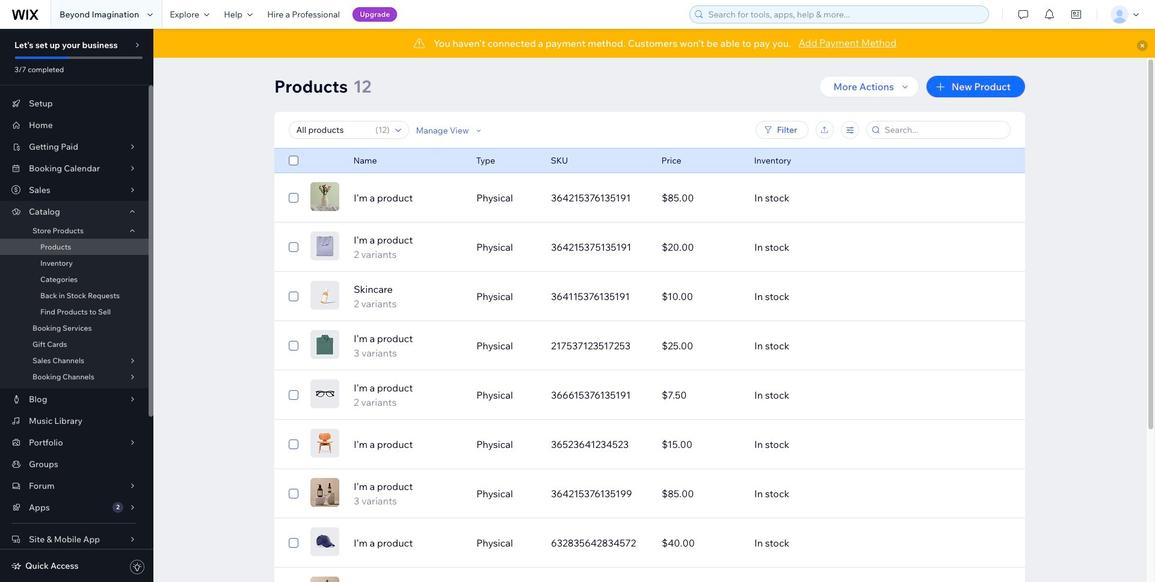 Task type: describe. For each thing, give the bounding box(es) containing it.
Search for tools, apps, help & more... field
[[705, 6, 985, 23]]

Unsaved view field
[[293, 122, 372, 138]]



Task type: vqa. For each thing, say whether or not it's contained in the screenshot.
Sidebar element
yes



Task type: locate. For each thing, give the bounding box(es) containing it.
Search... field
[[882, 122, 1007, 138]]

None checkbox
[[289, 153, 299, 168], [289, 290, 299, 304], [289, 339, 299, 353], [289, 438, 299, 452], [289, 487, 299, 501], [289, 153, 299, 168], [289, 290, 299, 304], [289, 339, 299, 353], [289, 438, 299, 452], [289, 487, 299, 501]]

None checkbox
[[289, 191, 299, 205], [289, 240, 299, 255], [289, 388, 299, 403], [289, 536, 299, 551], [289, 191, 299, 205], [289, 240, 299, 255], [289, 388, 299, 403], [289, 536, 299, 551]]

sidebar element
[[0, 29, 153, 583]]

alert
[[153, 29, 1156, 58]]



